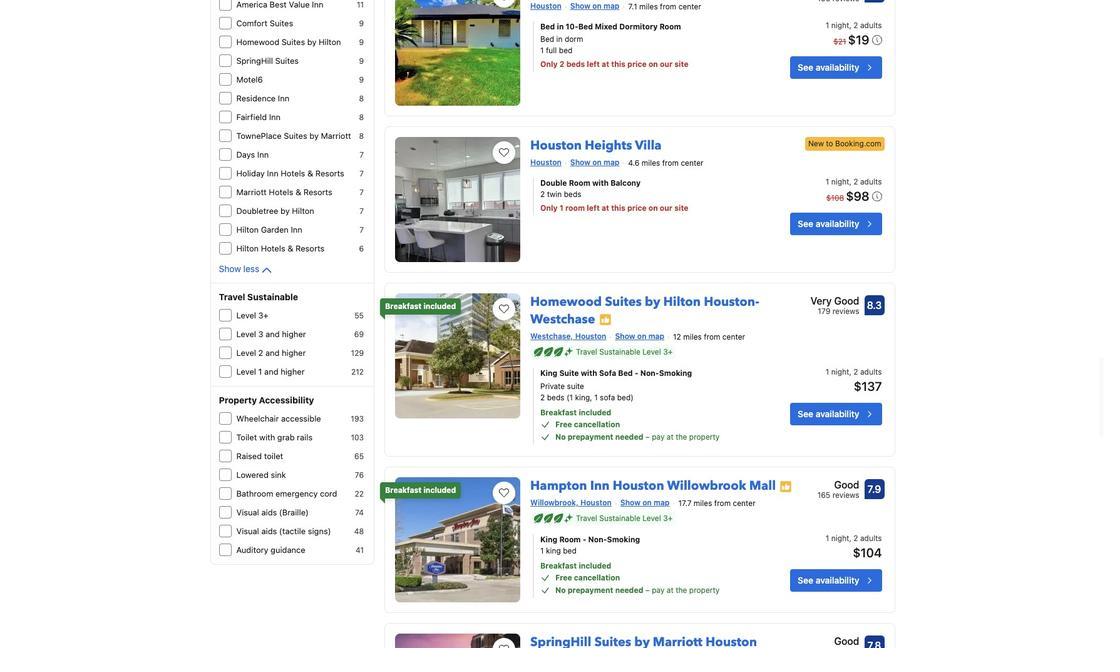 Task type: locate. For each thing, give the bounding box(es) containing it.
left right room
[[587, 203, 600, 213]]

in
[[557, 22, 564, 31], [556, 34, 563, 44]]

level up king suite with sofa bed - non-smoking link
[[643, 347, 661, 357]]

this inside bed in 10-bed mixed dormitory room bed in dorm 1 full bed only 2 beds left at this price on our site
[[611, 59, 626, 69]]

with inside double room with balcony 2 twin beds only 1 room left at this price on our site
[[592, 178, 609, 188]]

our down double room with balcony link at the top of the page
[[660, 203, 673, 213]]

4 night from the top
[[831, 534, 849, 543]]

3 8 from the top
[[359, 132, 364, 141]]

only
[[540, 59, 558, 69], [540, 203, 558, 213]]

4 9 from the top
[[359, 75, 364, 85]]

and down level 3 and higher
[[265, 348, 280, 358]]

adults inside the 1 night , 2 adults $104
[[860, 534, 882, 543]]

3 see availability link from the top
[[790, 403, 882, 426]]

marriott up holiday inn hotels & resorts on the left of the page
[[321, 131, 351, 141]]

0 vertical spatial site
[[675, 59, 689, 69]]

2 vertical spatial 3+
[[663, 514, 673, 523]]

0 vertical spatial beds
[[567, 59, 585, 69]]

2 the from the top
[[676, 586, 687, 595]]

bed down dorm
[[559, 46, 573, 55]]

no down 1 king bed breakfast included
[[556, 586, 566, 595]]

1 aids from the top
[[261, 508, 277, 518]]

at down the mixed
[[602, 59, 609, 69]]

2 reviews from the top
[[833, 491, 860, 500]]

2 only from the top
[[540, 203, 558, 213]]

2 8 from the top
[[359, 113, 364, 122]]

3+ up 3
[[258, 311, 269, 321]]

– for houston
[[646, 586, 650, 595]]

by for homewood suites by hilton
[[307, 37, 317, 47]]

1 left from the top
[[587, 59, 600, 69]]

at up hampton inn houston willowbrook mall link
[[667, 433, 674, 442]]

breakfast
[[385, 302, 422, 311], [540, 408, 577, 418], [385, 486, 422, 495], [540, 562, 577, 571]]

9 for springhill suites
[[359, 56, 364, 66]]

2 price from the top
[[628, 203, 647, 213]]

1 the from the top
[[676, 433, 687, 442]]

sofa
[[600, 393, 615, 403]]

0 horizontal spatial &
[[288, 244, 293, 254]]

1 this from the top
[[611, 59, 626, 69]]

0 horizontal spatial smoking
[[607, 535, 640, 545]]

2 vertical spatial good
[[834, 636, 860, 648]]

suites for homewood suites by hilton houston- westchase
[[605, 294, 642, 311]]

1 horizontal spatial non-
[[640, 369, 659, 378]]

included
[[424, 302, 456, 311], [579, 408, 611, 418], [424, 486, 456, 495], [579, 562, 611, 571]]

suites up "springhill suites"
[[282, 37, 305, 47]]

no for homewood suites by hilton houston- westchase
[[556, 433, 566, 442]]

1 only from the top
[[540, 59, 558, 69]]

scored 8.3 element
[[865, 295, 885, 316]]

good element left scored 7.9 element
[[818, 478, 860, 493]]

1 vertical spatial &
[[296, 187, 301, 197]]

3 adults from the top
[[860, 367, 882, 377]]

2 vertical spatial resorts
[[296, 244, 325, 254]]

king room - non-smoking
[[540, 535, 640, 545]]

room down 7.1 miles from center
[[660, 22, 681, 31]]

1 vertical spatial beds
[[564, 190, 581, 199]]

breakfast included for homewood
[[385, 302, 456, 311]]

king for homewood suites by hilton houston- westchase
[[540, 369, 558, 378]]

bed
[[540, 22, 555, 31], [578, 22, 593, 31], [540, 34, 554, 44], [618, 369, 633, 378]]

3+
[[258, 311, 269, 321], [663, 347, 673, 357], [663, 514, 673, 523]]

with left balcony
[[592, 178, 609, 188]]

1 vertical spatial site
[[675, 203, 689, 213]]

good element
[[818, 478, 860, 493], [816, 634, 860, 649]]

our inside bed in 10-bed mixed dormitory room bed in dorm 1 full bed only 2 beds left at this price on our site
[[660, 59, 673, 69]]

reviews inside good 165 reviews
[[833, 491, 860, 500]]

2 inside bed in 10-bed mixed dormitory room bed in dorm 1 full bed only 2 beds left at this price on our site
[[560, 59, 565, 69]]

very good element
[[811, 294, 860, 309]]

and down level 2 and higher
[[264, 367, 278, 377]]

by inside homewood suites by hilton houston- westchase
[[645, 294, 660, 311]]

1 vertical spatial needed
[[615, 586, 643, 595]]

only inside bed in 10-bed mixed dormitory room bed in dorm 1 full bed only 2 beds left at this price on our site
[[540, 59, 558, 69]]

(1
[[567, 393, 573, 403]]

price
[[628, 59, 647, 69], [628, 203, 647, 213]]

see
[[798, 62, 814, 72], [798, 218, 814, 229], [798, 409, 814, 419], [798, 575, 814, 586]]

travel sustainable
[[219, 292, 298, 302]]

0 vertical spatial free cancellation
[[556, 420, 620, 430]]

prepayment down 1 king bed breakfast included
[[568, 586, 613, 595]]

2 property from the top
[[689, 586, 720, 595]]

good 165 reviews
[[818, 480, 860, 500]]

1 vertical spatial reviews
[[833, 491, 860, 500]]

homewood suites by hilton
[[236, 37, 341, 47]]

travel sustainable level 3+
[[576, 347, 673, 357], [576, 514, 673, 523]]

2 vertical spatial 8
[[359, 132, 364, 141]]

in up full
[[556, 34, 563, 44]]

0 horizontal spatial non-
[[588, 535, 607, 545]]

9
[[359, 19, 364, 28], [359, 38, 364, 47], [359, 56, 364, 66], [359, 75, 364, 85]]

scored 6.7 element
[[865, 0, 885, 2]]

the up hampton inn houston willowbrook mall link
[[676, 433, 687, 442]]

at right room
[[602, 203, 609, 213]]

2 no from the top
[[556, 586, 566, 595]]

1 1 night , 2 adults from the top
[[826, 20, 882, 30]]

marriott down holiday
[[236, 187, 267, 197]]

- up 1 king bed breakfast included
[[583, 535, 586, 545]]

travel sustainable level 3+ for inn
[[576, 514, 673, 523]]

2 vertical spatial hotels
[[261, 244, 285, 254]]

resorts up marriott hotels & resorts
[[315, 168, 344, 178]]

visual aids (tactile signs)
[[236, 527, 331, 537]]

8.3
[[867, 300, 882, 311]]

property
[[219, 395, 257, 406]]

-
[[635, 369, 639, 378], [583, 535, 586, 545]]

map down the heights
[[604, 158, 620, 167]]

night inside the 1 night , 2 adults $104
[[831, 534, 849, 543]]

stop inn stay hostel image
[[395, 0, 520, 106]]

to
[[826, 139, 833, 148]]

show on map
[[570, 1, 620, 11], [570, 158, 620, 167], [615, 332, 665, 341], [620, 498, 670, 508]]

2 breakfast included from the top
[[385, 486, 456, 495]]

2 vertical spatial travel
[[576, 514, 597, 523]]

1 inside double room with balcony 2 twin beds only 1 room left at this price on our site
[[560, 203, 564, 213]]

property
[[689, 433, 720, 442], [689, 586, 720, 595]]

map down hampton inn houston willowbrook mall
[[654, 498, 670, 508]]

1 visual from the top
[[236, 508, 259, 518]]

suites for towneplace suites by marriott
[[284, 131, 307, 141]]

travel
[[219, 292, 245, 302], [576, 347, 597, 357], [576, 514, 597, 523]]

fairfield inn
[[236, 112, 281, 122]]

beds down dorm
[[567, 59, 585, 69]]

1 see from the top
[[798, 62, 814, 72]]

sustainable up king suite with sofa bed - non-smoking
[[599, 347, 641, 357]]

show on map for 12 miles from center
[[615, 332, 665, 341]]

3 , from the top
[[849, 367, 852, 377]]

2 good from the top
[[834, 480, 860, 491]]

inn up marriott hotels & resorts
[[267, 168, 279, 178]]

site down double room with balcony link at the top of the page
[[675, 203, 689, 213]]

0 vertical spatial needed
[[615, 433, 643, 442]]

0 vertical spatial no prepayment needed – pay at the property
[[556, 433, 720, 442]]

0 vertical spatial this
[[611, 59, 626, 69]]

show down homewood suites by hilton houston- westchase
[[615, 332, 635, 341]]

visual up auditory
[[236, 527, 259, 537]]

1 inside 1 king bed breakfast included
[[540, 547, 544, 556]]

1 vertical spatial our
[[660, 203, 673, 213]]

3 7 from the top
[[360, 188, 364, 197]]

7 for hotels
[[360, 169, 364, 178]]

0 vertical spatial cancellation
[[574, 420, 620, 430]]

0 vertical spatial visual
[[236, 508, 259, 518]]

9 for motel6
[[359, 75, 364, 85]]

& down holiday inn hotels & resorts on the left of the page
[[296, 187, 301, 197]]

map left 7.1
[[604, 1, 620, 11]]

1 horizontal spatial homewood
[[530, 294, 602, 311]]

4 see availability link from the top
[[790, 570, 882, 592]]

on down double room with balcony link at the top of the page
[[649, 203, 658, 213]]

1 king from the top
[[540, 369, 558, 378]]

1 no from the top
[[556, 433, 566, 442]]

show left less on the top
[[219, 264, 241, 274]]

level up the king room - non-smoking link
[[643, 514, 661, 523]]

1 free from the top
[[556, 420, 572, 430]]

holiday inn hotels & resorts
[[236, 168, 344, 178]]

site down bed in 10-bed mixed dormitory room link
[[675, 59, 689, 69]]

$108
[[826, 193, 844, 203]]

5 7 from the top
[[360, 225, 364, 235]]

0 vertical spatial 1 night , 2 adults
[[826, 20, 882, 30]]

property for willowbrook
[[689, 586, 720, 595]]

show on map for 7.1 miles from center
[[570, 1, 620, 11]]

1 price from the top
[[628, 59, 647, 69]]

from for 17.7
[[714, 499, 731, 508]]

breakfast included for hampton
[[385, 486, 456, 495]]

booking.com
[[835, 139, 881, 148]]

2 free cancellation from the top
[[556, 574, 620, 583]]

0 horizontal spatial marriott
[[236, 187, 267, 197]]

1 adults from the top
[[860, 20, 882, 30]]

1 – from the top
[[646, 433, 650, 442]]

0 vertical spatial price
[[628, 59, 647, 69]]

1
[[826, 20, 829, 30], [540, 46, 544, 55], [826, 177, 829, 186], [560, 203, 564, 213], [258, 367, 262, 377], [826, 367, 829, 377], [594, 393, 598, 403], [826, 534, 829, 543], [540, 547, 544, 556]]

inn
[[278, 93, 289, 103], [269, 112, 281, 122], [257, 150, 269, 160], [267, 168, 279, 178], [291, 225, 302, 235], [590, 478, 610, 495]]

cancellation down 1 king bed breakfast included
[[574, 574, 620, 583]]

0 vertical spatial non-
[[640, 369, 659, 378]]

visual down bathroom
[[236, 508, 259, 518]]

0 vertical spatial left
[[587, 59, 600, 69]]

prepayment
[[568, 433, 613, 442], [568, 586, 613, 595]]

2 vertical spatial sustainable
[[599, 514, 641, 523]]

show
[[570, 1, 591, 11], [570, 158, 591, 167], [219, 264, 241, 274], [615, 332, 635, 341], [620, 498, 641, 508]]

cancellation for inn
[[574, 574, 620, 583]]

0 vertical spatial breakfast included
[[385, 302, 456, 311]]

0 horizontal spatial homewood
[[236, 37, 279, 47]]

on inside bed in 10-bed mixed dormitory room bed in dorm 1 full bed only 2 beds left at this price on our site
[[649, 59, 658, 69]]

map left the 12
[[649, 332, 665, 341]]

0 vertical spatial 8
[[359, 94, 364, 103]]

2 see availability from the top
[[798, 218, 860, 229]]

see availability down $21
[[798, 62, 860, 72]]

lowered sink
[[236, 470, 286, 480]]

level up property
[[236, 367, 256, 377]]

0 vertical spatial –
[[646, 433, 650, 442]]

good right 165
[[834, 480, 860, 491]]

smoking down the 12
[[659, 369, 692, 378]]

1 night , 2 adults up $98
[[826, 177, 882, 186]]

king
[[540, 369, 558, 378], [540, 535, 558, 545]]

2 left from the top
[[587, 203, 600, 213]]

left
[[587, 59, 600, 69], [587, 203, 600, 213]]

adults inside 1 night , 2 adults $137
[[860, 367, 882, 377]]

1 vertical spatial homewood
[[530, 294, 602, 311]]

the down the king room - non-smoking link
[[676, 586, 687, 595]]

at
[[602, 59, 609, 69], [602, 203, 609, 213], [667, 433, 674, 442], [667, 586, 674, 595]]

1 vertical spatial 1 night , 2 adults
[[826, 177, 882, 186]]

no prepayment needed – pay at the property down the king room - non-smoking link
[[556, 586, 720, 595]]

houston
[[530, 1, 562, 11], [530, 137, 582, 154], [530, 158, 562, 167], [575, 332, 606, 341], [613, 478, 664, 495], [581, 498, 612, 508]]

9 for homewood suites by hilton
[[359, 38, 364, 47]]

0 vertical spatial reviews
[[833, 307, 860, 316]]

0 vertical spatial good
[[834, 295, 860, 307]]

10-
[[566, 22, 578, 31]]

property accessibility
[[219, 395, 314, 406]]

3 see from the top
[[798, 409, 814, 419]]

1 vertical spatial travel
[[576, 347, 597, 357]]

1 vertical spatial pay
[[652, 586, 665, 595]]

1 night , 2 adults
[[826, 20, 882, 30], [826, 177, 882, 186]]

2 no prepayment needed – pay at the property from the top
[[556, 586, 720, 595]]

inn right days
[[257, 150, 269, 160]]

homewood inside homewood suites by hilton houston- westchase
[[530, 294, 602, 311]]

adults
[[860, 20, 882, 30], [860, 177, 882, 186], [860, 367, 882, 377], [860, 534, 882, 543]]

willowbrook
[[667, 478, 746, 495]]

room up room
[[569, 178, 590, 188]]

0 vertical spatial king
[[540, 369, 558, 378]]

suites
[[270, 18, 293, 28], [282, 37, 305, 47], [275, 56, 299, 66], [284, 131, 307, 141], [605, 294, 642, 311]]

the for willowbrook
[[676, 586, 687, 595]]

site inside double room with balcony 2 twin beds only 1 room left at this price on our site
[[675, 203, 689, 213]]

and right 3
[[266, 329, 280, 339]]

1 vertical spatial resorts
[[304, 187, 332, 197]]

2 free from the top
[[556, 574, 572, 583]]

room inside double room with balcony 2 twin beds only 1 room left at this price on our site
[[569, 178, 590, 188]]

2 pay from the top
[[652, 586, 665, 595]]

by for towneplace suites by marriott
[[310, 131, 319, 141]]

1 vertical spatial this
[[611, 203, 626, 213]]

travel sustainable level 3+ up king suite with sofa bed - non-smoking
[[576, 347, 673, 357]]

1 vertical spatial with
[[581, 369, 597, 378]]

bed)
[[617, 393, 634, 403]]

1 night , 2 adults for $98
[[826, 177, 882, 186]]

cancellation for suites
[[574, 420, 620, 430]]

0 vertical spatial the
[[676, 433, 687, 442]]

hampton inn houston willowbrook mall
[[530, 478, 776, 495]]

miles right the 12
[[683, 332, 702, 342]]

map
[[604, 1, 620, 11], [604, 158, 620, 167], [649, 332, 665, 341], [654, 498, 670, 508]]

1 vertical spatial hotels
[[269, 187, 293, 197]]

show on map down houston heights villa
[[570, 158, 620, 167]]

4 , from the top
[[849, 534, 852, 543]]

signs)
[[308, 527, 331, 537]]

2 – from the top
[[646, 586, 650, 595]]

1 vertical spatial bed
[[563, 547, 577, 556]]

inn for holiday
[[267, 168, 279, 178]]

– down the king room - non-smoking link
[[646, 586, 650, 595]]

1 breakfast included from the top
[[385, 302, 456, 311]]

on for 4.6
[[593, 158, 602, 167]]

2
[[854, 20, 858, 30], [560, 59, 565, 69], [854, 177, 858, 186], [540, 190, 545, 199], [258, 348, 263, 358], [854, 367, 858, 377], [540, 393, 545, 403], [854, 534, 858, 543]]

see availability down 1 night , 2 adults $137
[[798, 409, 860, 419]]

breakfast included
[[385, 302, 456, 311], [385, 486, 456, 495]]

& down garden
[[288, 244, 293, 254]]

2 9 from the top
[[359, 38, 364, 47]]

1 9 from the top
[[359, 19, 364, 28]]

1 vertical spatial breakfast included
[[385, 486, 456, 495]]

good for good 165 reviews
[[834, 480, 860, 491]]

hilton inside homewood suites by hilton houston- westchase
[[664, 294, 701, 311]]

houston heights villa
[[530, 137, 662, 154]]

good element left scored 7.8 element at bottom
[[816, 634, 860, 649]]

level for level 1 and higher
[[236, 367, 256, 377]]

only down full
[[540, 59, 558, 69]]

no prepayment needed – pay at the property
[[556, 433, 720, 442], [556, 586, 720, 595]]

1 vertical spatial good
[[834, 480, 860, 491]]

pay up hampton inn houston willowbrook mall link
[[652, 433, 665, 442]]

holiday
[[236, 168, 265, 178]]

beds inside bed in 10-bed mixed dormitory room bed in dorm 1 full bed only 2 beds left at this price on our site
[[567, 59, 585, 69]]

availability for 12 miles from center
[[816, 409, 860, 419]]

free down 1 king bed breakfast included
[[556, 574, 572, 583]]

map for 4.6 miles from center
[[604, 158, 620, 167]]

beds inside private suite 2 beds (1 king, 1 sofa bed) breakfast included
[[547, 393, 565, 403]]

center up double room with balcony link at the top of the page
[[681, 158, 704, 168]]

pay for houston
[[652, 586, 665, 595]]

cancellation
[[574, 420, 620, 430], [574, 574, 620, 583]]

in left 10-
[[557, 22, 564, 31]]

suites for homewood suites by hilton
[[282, 37, 305, 47]]

, inside 1 night , 2 adults $137
[[849, 367, 852, 377]]

2 king from the top
[[540, 535, 558, 545]]

3+ up king suite with sofa bed - non-smoking link
[[663, 347, 673, 357]]

with for balcony
[[592, 178, 609, 188]]

left inside bed in 10-bed mixed dormitory room bed in dorm 1 full bed only 2 beds left at this price on our site
[[587, 59, 600, 69]]

level 1 and higher
[[236, 367, 305, 377]]

0 vertical spatial no
[[556, 433, 566, 442]]

1 , from the top
[[849, 20, 852, 30]]

visual for visual aids (braille)
[[236, 508, 259, 518]]

accessibility
[[259, 395, 314, 406]]

1 vertical spatial -
[[583, 535, 586, 545]]

3 9 from the top
[[359, 56, 364, 66]]

1 no prepayment needed – pay at the property from the top
[[556, 433, 720, 442]]

4 see availability from the top
[[798, 575, 860, 586]]

2 our from the top
[[660, 203, 673, 213]]

availability down 1 night , 2 adults $137
[[816, 409, 860, 419]]

see availability link down $21
[[790, 56, 882, 79]]

on down hampton inn houston willowbrook mall
[[643, 498, 652, 508]]

0 vertical spatial our
[[660, 59, 673, 69]]

fairfield
[[236, 112, 267, 122]]

night inside 1 night , 2 adults $137
[[831, 367, 849, 377]]

0 vertical spatial -
[[635, 369, 639, 378]]

1 night , 2 adults $104
[[826, 534, 882, 560]]

king up 'king'
[[540, 535, 558, 545]]

toilet
[[264, 452, 283, 462]]

1 vertical spatial free cancellation
[[556, 574, 620, 583]]

sofa
[[599, 369, 616, 378]]

good link
[[811, 629, 885, 649]]

good left scored 7.8 element at bottom
[[834, 636, 860, 648]]

2 this from the top
[[611, 203, 626, 213]]

1 night , 2 adults up $19
[[826, 20, 882, 30]]

179
[[818, 307, 831, 316]]

3 availability from the top
[[816, 409, 860, 419]]

resorts down holiday inn hotels & resorts on the left of the page
[[304, 187, 332, 197]]

free
[[556, 420, 572, 430], [556, 574, 572, 583]]

suites right towneplace
[[284, 131, 307, 141]]

visual aids (braille)
[[236, 508, 309, 518]]

1 vertical spatial prepayment
[[568, 586, 613, 595]]

see availability link for 12 miles from center
[[790, 403, 882, 426]]

2 vertical spatial beds
[[547, 393, 565, 403]]

0 vertical spatial travel sustainable level 3+
[[576, 347, 673, 357]]

1 vertical spatial the
[[676, 586, 687, 595]]

map for 17.7 miles from center
[[654, 498, 670, 508]]

1 our from the top
[[660, 59, 673, 69]]

8
[[359, 94, 364, 103], [359, 113, 364, 122], [359, 132, 364, 141]]

2 needed from the top
[[615, 586, 643, 595]]

1 vertical spatial higher
[[282, 348, 306, 358]]

2 1 night , 2 adults from the top
[[826, 177, 882, 186]]

0 vertical spatial bed
[[559, 46, 573, 55]]

3 see availability from the top
[[798, 409, 860, 419]]

1 night , 2 adults for $19
[[826, 20, 882, 30]]

1 vertical spatial 8
[[359, 113, 364, 122]]

165
[[818, 491, 831, 500]]

on down homewood suites by hilton houston- westchase
[[637, 332, 647, 341]]

2 site from the top
[[675, 203, 689, 213]]

0 vertical spatial smoking
[[659, 369, 692, 378]]

0 vertical spatial property
[[689, 433, 720, 442]]

adults up $19
[[860, 20, 882, 30]]

non- up 1 king bed breakfast included
[[588, 535, 607, 545]]

see availability down the 1 night , 2 adults $104
[[798, 575, 860, 586]]

good inside good 165 reviews
[[834, 480, 860, 491]]

inn down residence inn at top left
[[269, 112, 281, 122]]

2 7 from the top
[[360, 169, 364, 178]]

homewood for homewood suites by hilton houston- westchase
[[530, 294, 602, 311]]

travel sustainable level 3+ for suites
[[576, 347, 673, 357]]

reviews right 179
[[833, 307, 860, 316]]

miles for 17.7
[[694, 499, 712, 508]]

1 cancellation from the top
[[574, 420, 620, 430]]

center down houston-
[[723, 332, 745, 342]]

this down balcony
[[611, 203, 626, 213]]

1 vertical spatial travel sustainable level 3+
[[576, 514, 673, 523]]

0 vertical spatial prepayment
[[568, 433, 613, 442]]

0 vertical spatial marriott
[[321, 131, 351, 141]]

aids up auditory guidance
[[261, 527, 277, 537]]

suites down 'homewood suites by hilton' in the top of the page
[[275, 56, 299, 66]]

free cancellation for homewood
[[556, 420, 620, 430]]

2 aids from the top
[[261, 527, 277, 537]]

by for homewood suites by hilton houston- westchase
[[645, 294, 660, 311]]

2 night from the top
[[831, 177, 849, 186]]

left inside double room with balcony 2 twin beds only 1 room left at this price on our site
[[587, 203, 600, 213]]

4 availability from the top
[[816, 575, 860, 586]]

at inside bed in 10-bed mixed dormitory room bed in dorm 1 full bed only 2 beds left at this price on our site
[[602, 59, 609, 69]]

prepayment down private suite 2 beds (1 king, 1 sofa bed) breakfast included
[[568, 433, 613, 442]]

higher for level 2 and higher
[[282, 348, 306, 358]]

1 vertical spatial marriott
[[236, 187, 267, 197]]

no prepayment needed – pay at the property down bed)
[[556, 433, 720, 442]]

double
[[540, 178, 567, 188]]

needed down the king room - non-smoking link
[[615, 586, 643, 595]]

on down bed in 10-bed mixed dormitory room link
[[649, 59, 658, 69]]

and for 2
[[265, 348, 280, 358]]

from for 7.1
[[660, 2, 677, 11]]

1 site from the top
[[675, 59, 689, 69]]

free down "(1"
[[556, 420, 572, 430]]

2 travel sustainable level 3+ from the top
[[576, 514, 673, 523]]

1 vertical spatial no
[[556, 586, 566, 595]]

good inside very good 179 reviews
[[834, 295, 860, 307]]

0 vertical spatial 3+
[[258, 311, 269, 321]]

2 visual from the top
[[236, 527, 259, 537]]

free for hampton inn houston willowbrook mall
[[556, 574, 572, 583]]

1 vertical spatial and
[[265, 348, 280, 358]]

1 prepayment from the top
[[568, 433, 613, 442]]

1 vertical spatial room
[[569, 178, 590, 188]]

1 inside private suite 2 beds (1 king, 1 sofa bed) breakfast included
[[594, 393, 598, 403]]

1 vertical spatial 3+
[[663, 347, 673, 357]]

sustainable up level 3+
[[247, 292, 298, 302]]

on
[[593, 1, 602, 11], [649, 59, 658, 69], [593, 158, 602, 167], [649, 203, 658, 213], [637, 332, 647, 341], [643, 498, 652, 508]]

site
[[675, 59, 689, 69], [675, 203, 689, 213]]

comfort
[[236, 18, 268, 28]]

1 property from the top
[[689, 433, 720, 442]]

1 vertical spatial price
[[628, 203, 647, 213]]

1 availability from the top
[[816, 62, 860, 72]]

sustainable up the king room - non-smoking link
[[599, 514, 641, 523]]

1 vertical spatial no prepayment needed – pay at the property
[[556, 586, 720, 595]]

2 vertical spatial and
[[264, 367, 278, 377]]

twin
[[547, 190, 562, 199]]

sustainable for homewood
[[599, 347, 641, 357]]

beds up room
[[564, 190, 581, 199]]

from up double room with balcony link at the top of the page
[[662, 158, 679, 168]]

private
[[540, 382, 565, 391]]

1 free cancellation from the top
[[556, 420, 620, 430]]

aids
[[261, 508, 277, 518], [261, 527, 277, 537]]

on for 7.1
[[593, 1, 602, 11]]

hotels up doubletree by hilton
[[269, 187, 293, 197]]

1 inside the 1 night , 2 adults $104
[[826, 534, 829, 543]]

0 vertical spatial higher
[[282, 329, 306, 339]]

4 see from the top
[[798, 575, 814, 586]]

1 vertical spatial –
[[646, 586, 650, 595]]

needed for houston
[[615, 586, 643, 595]]

smoking up 1 king bed breakfast included
[[607, 535, 640, 545]]

1 vertical spatial left
[[587, 203, 600, 213]]

0 vertical spatial &
[[307, 168, 313, 178]]

3 night from the top
[[831, 367, 849, 377]]

reviews inside very good 179 reviews
[[833, 307, 860, 316]]

7 for inn
[[360, 225, 364, 235]]

2 prepayment from the top
[[568, 586, 613, 595]]

0 vertical spatial only
[[540, 59, 558, 69]]

1 vertical spatial king
[[540, 535, 558, 545]]

price down dormitory
[[628, 59, 647, 69]]

bed right 'king'
[[563, 547, 577, 556]]

only inside double room with balcony 2 twin beds only 1 room left at this price on our site
[[540, 203, 558, 213]]

center up bed in 10-bed mixed dormitory room link
[[679, 2, 701, 11]]

1 pay from the top
[[652, 433, 665, 442]]

cord
[[320, 489, 337, 499]]

property for hilton
[[689, 433, 720, 442]]

doubletree
[[236, 206, 278, 216]]

1 reviews from the top
[[833, 307, 860, 316]]

from for 12
[[704, 332, 720, 342]]

reviews right 165
[[833, 491, 860, 500]]

1 8 from the top
[[359, 94, 364, 103]]

1 vertical spatial only
[[540, 203, 558, 213]]

higher for level 1 and higher
[[281, 367, 305, 377]]

1 see availability from the top
[[798, 62, 860, 72]]

and for 1
[[264, 367, 278, 377]]

see availability down $108 in the top of the page
[[798, 218, 860, 229]]

0 vertical spatial aids
[[261, 508, 277, 518]]

4 adults from the top
[[860, 534, 882, 543]]

map for 12 miles from center
[[649, 332, 665, 341]]

1 see availability link from the top
[[790, 56, 882, 79]]

suites for comfort suites
[[270, 18, 293, 28]]

0 vertical spatial and
[[266, 329, 280, 339]]

1 vertical spatial aids
[[261, 527, 277, 537]]

see availability link for 17.7 miles from center
[[790, 570, 882, 592]]

willowbrook, houston
[[530, 498, 612, 508]]

&
[[307, 168, 313, 178], [296, 187, 301, 197], [288, 244, 293, 254]]

beds down private
[[547, 393, 565, 403]]

3
[[258, 329, 263, 339]]

adults up "$104"
[[860, 534, 882, 543]]

2 availability from the top
[[816, 218, 860, 229]]

3 good from the top
[[834, 636, 860, 648]]

included inside private suite 2 beds (1 king, 1 sofa bed) breakfast included
[[579, 408, 611, 418]]

full
[[546, 46, 557, 55]]

springhill suites
[[236, 56, 299, 66]]

this property is part of our preferred partner program. it's committed to providing excellent service and good value. it'll pay us a higher commission if you make a booking. image
[[599, 314, 612, 327]]

on for 17.7
[[643, 498, 652, 508]]

miles for 7.1
[[639, 2, 658, 11]]

1 good from the top
[[834, 295, 860, 307]]

homewood
[[236, 37, 279, 47], [530, 294, 602, 311]]

1 vertical spatial free
[[556, 574, 572, 583]]

1 needed from the top
[[615, 433, 643, 442]]

breakfast inside 1 king bed breakfast included
[[540, 562, 577, 571]]

this property is part of our preferred partner program. it's committed to providing excellent service and good value. it'll pay us a higher commission if you make a booking. image
[[599, 314, 612, 327], [780, 481, 792, 493], [780, 481, 792, 493]]

room for balcony
[[569, 178, 590, 188]]

4 7 from the top
[[360, 207, 364, 216]]

see availability link for 4.6 miles from center
[[790, 213, 882, 235]]

8 for towneplace suites by marriott
[[359, 132, 364, 141]]

suites inside homewood suites by hilton houston- westchase
[[605, 294, 642, 311]]

1 travel sustainable level 3+ from the top
[[576, 347, 673, 357]]

2 see from the top
[[798, 218, 814, 229]]

visual for visual aids (tactile signs)
[[236, 527, 259, 537]]

2 see availability link from the top
[[790, 213, 882, 235]]

see for 4.6 miles from center
[[798, 218, 814, 229]]

bed
[[559, 46, 573, 55], [563, 547, 577, 556]]

travel sustainable level 3+ up the king room - non-smoking link
[[576, 514, 673, 523]]

& up marriott hotels & resorts
[[307, 168, 313, 178]]

2 cancellation from the top
[[574, 574, 620, 583]]



Task type: describe. For each thing, give the bounding box(es) containing it.
villa
[[635, 137, 662, 154]]

2 adults from the top
[[860, 177, 882, 186]]

1 night , 2 adults $137
[[826, 367, 882, 394]]

2 vertical spatial with
[[259, 433, 275, 443]]

homewood for homewood suites by hilton
[[236, 37, 279, 47]]

garden
[[261, 225, 289, 235]]

towneplace suites by marriott
[[236, 131, 351, 141]]

4.6 miles from center
[[628, 158, 704, 168]]

doubletree by hilton
[[236, 206, 314, 216]]

2 inside the 1 night , 2 adults $104
[[854, 534, 858, 543]]

dormitory
[[620, 22, 658, 31]]

marriott hotels & resorts
[[236, 187, 332, 197]]

see availability for 17.7 miles from center
[[798, 575, 860, 586]]

king room - non-smoking link
[[540, 535, 752, 546]]

0 vertical spatial sustainable
[[247, 292, 298, 302]]

wheelchair accessible
[[236, 414, 321, 424]]

no prepayment needed – pay at the property for houston
[[556, 586, 720, 595]]

price inside double room with balcony 2 twin beds only 1 room left at this price on our site
[[628, 203, 647, 213]]

prepayment for homewood
[[568, 433, 613, 442]]

inn for days
[[257, 150, 269, 160]]

1 horizontal spatial -
[[635, 369, 639, 378]]

residence
[[236, 93, 276, 103]]

show on map for 17.7 miles from center
[[620, 498, 670, 508]]

travel for homewood
[[576, 347, 597, 357]]

8 for residence inn
[[359, 94, 364, 103]]

2 horizontal spatial &
[[307, 168, 313, 178]]

very good 179 reviews
[[811, 295, 860, 316]]

new to booking.com
[[808, 139, 881, 148]]

less
[[243, 264, 259, 274]]

homewood suites by hilton houston- westchase
[[530, 294, 759, 328]]

7 for hilton
[[360, 207, 364, 216]]

miles for 4.6
[[642, 158, 660, 168]]

hampton
[[530, 478, 587, 495]]

22
[[355, 490, 364, 499]]

11
[[357, 0, 364, 9]]

show less
[[219, 264, 259, 274]]

sustainable for hampton
[[599, 514, 641, 523]]

2 , from the top
[[849, 177, 852, 186]]

center for 12 miles from center
[[723, 332, 745, 342]]

at inside double room with balcony 2 twin beds only 1 room left at this price on our site
[[602, 203, 609, 213]]

auditory guidance
[[236, 545, 305, 555]]

center for 7.1 miles from center
[[679, 2, 701, 11]]

0 vertical spatial resorts
[[315, 168, 344, 178]]

new
[[808, 139, 824, 148]]

2 inside 1 night , 2 adults $137
[[854, 367, 858, 377]]

17.7
[[678, 499, 692, 508]]

hampton inn houston willowbrook mall image
[[395, 478, 520, 603]]

& for marriott hotels & resorts
[[296, 187, 301, 197]]

level for level 2 and higher
[[236, 348, 256, 358]]

7.1
[[628, 2, 637, 11]]

bed inside 1 king bed breakfast included
[[563, 547, 577, 556]]

comfort suites
[[236, 18, 293, 28]]

show on map for 4.6 miles from center
[[570, 158, 620, 167]]

1 vertical spatial non-
[[588, 535, 607, 545]]

1 vertical spatial smoking
[[607, 535, 640, 545]]

toilet
[[236, 433, 257, 443]]

center for 4.6 miles from center
[[681, 158, 704, 168]]

show less button
[[219, 263, 274, 278]]

aids for (braille)
[[261, 508, 277, 518]]

bed inside bed in 10-bed mixed dormitory room bed in dorm 1 full bed only 2 beds left at this price on our site
[[559, 46, 573, 55]]

$19
[[848, 32, 870, 47]]

heights
[[585, 137, 632, 154]]

– for by
[[646, 433, 650, 442]]

lowered
[[236, 470, 269, 480]]

0 vertical spatial good element
[[818, 478, 860, 493]]

very
[[811, 295, 832, 307]]

higher for level 3 and higher
[[282, 329, 306, 339]]

breakfast inside private suite 2 beds (1 king, 1 sofa bed) breakfast included
[[540, 408, 577, 418]]

at down the king room - non-smoking link
[[667, 586, 674, 595]]

our inside double room with balcony 2 twin beds only 1 room left at this price on our site
[[660, 203, 673, 213]]

this inside double room with balcony 2 twin beds only 1 room left at this price on our site
[[611, 203, 626, 213]]

from for 4.6
[[662, 158, 679, 168]]

& for hilton hotels & resorts
[[288, 244, 293, 254]]

level for level 3 and higher
[[236, 329, 256, 339]]

houston heights villa image
[[395, 137, 520, 262]]

show inside dropdown button
[[219, 264, 241, 274]]

toilet with grab rails
[[236, 433, 313, 443]]

hilton hotels & resorts
[[236, 244, 325, 254]]

good for good
[[834, 636, 860, 648]]

69
[[354, 330, 364, 339]]

grab
[[277, 433, 295, 443]]

homewood suites by hilton houston-westchase image
[[395, 294, 520, 419]]

see for 17.7 miles from center
[[798, 575, 814, 586]]

free cancellation for hampton
[[556, 574, 620, 583]]

level 2 and higher
[[236, 348, 306, 358]]

(tactile
[[279, 527, 306, 537]]

houston-
[[704, 294, 759, 311]]

103
[[351, 433, 364, 443]]

1 vertical spatial good element
[[816, 634, 860, 649]]

2 inside private suite 2 beds (1 king, 1 sofa bed) breakfast included
[[540, 393, 545, 403]]

7.1 miles from center
[[628, 2, 701, 11]]

mall
[[749, 478, 776, 495]]

193
[[351, 415, 364, 424]]

scored 7.8 element
[[865, 636, 885, 649]]

and for 3
[[266, 329, 280, 339]]

prepayment for hampton
[[568, 586, 613, 595]]

this property is part of our preferred partner program. it's committed to providing excellent service and good value. it'll pay us a higher commission if you make a booking. image for willowbrook
[[780, 481, 792, 493]]

included inside 1 king bed breakfast included
[[579, 562, 611, 571]]

1 vertical spatial in
[[556, 34, 563, 44]]

mixed
[[595, 22, 618, 31]]

3+ for homewood
[[663, 347, 673, 357]]

1 horizontal spatial marriott
[[321, 131, 351, 141]]

129
[[351, 349, 364, 358]]

site inside bed in 10-bed mixed dormitory room bed in dorm 1 full bed only 2 beds left at this price on our site
[[675, 59, 689, 69]]

level for level 3+
[[236, 311, 256, 321]]

price inside bed in 10-bed mixed dormitory room bed in dorm 1 full bed only 2 beds left at this price on our site
[[628, 59, 647, 69]]

4.6
[[628, 158, 640, 168]]

$98
[[846, 189, 870, 203]]

free for homewood suites by hilton houston- westchase
[[556, 420, 572, 430]]

aids for (tactile
[[261, 527, 277, 537]]

wheelchair
[[236, 414, 279, 424]]

raised toilet
[[236, 452, 283, 462]]

show for 7.1 miles from center
[[570, 1, 591, 11]]

hampton inn houston willowbrook mall link
[[530, 473, 776, 495]]

with for sofa
[[581, 369, 597, 378]]

12 miles from center
[[673, 332, 745, 342]]

level 3+
[[236, 311, 269, 321]]

availability for 4.6 miles from center
[[816, 218, 860, 229]]

76
[[355, 471, 364, 480]]

show for 4.6 miles from center
[[570, 158, 591, 167]]

0 vertical spatial travel
[[219, 292, 245, 302]]

suite
[[559, 369, 579, 378]]

hotels for marriott
[[269, 187, 293, 197]]

, inside the 1 night , 2 adults $104
[[849, 534, 852, 543]]

beds inside double room with balcony 2 twin beds only 1 room left at this price on our site
[[564, 190, 581, 199]]

see availability for 12 miles from center
[[798, 409, 860, 419]]

55
[[355, 311, 364, 321]]

inn for hampton
[[590, 478, 610, 495]]

0 vertical spatial hotels
[[281, 168, 305, 178]]

no prepayment needed – pay at the property for by
[[556, 433, 720, 442]]

scored 7.9 element
[[865, 480, 885, 500]]

needed for by
[[615, 433, 643, 442]]

westchase
[[530, 311, 595, 328]]

sink
[[271, 470, 286, 480]]

3+ for hampton
[[663, 514, 673, 523]]

1 inside bed in 10-bed mixed dormitory room bed in dorm 1 full bed only 2 beds left at this price on our site
[[540, 46, 544, 55]]

this property is part of our preferred partner program. it's committed to providing excellent service and good value. it'll pay us a higher commission if you make a booking. image for hilton
[[599, 314, 612, 327]]

houston heights villa link
[[530, 132, 662, 154]]

room inside bed in 10-bed mixed dormitory room bed in dorm 1 full bed only 2 beds left at this price on our site
[[660, 22, 681, 31]]

suites for springhill suites
[[275, 56, 299, 66]]

level 3 and higher
[[236, 329, 306, 339]]

$21
[[834, 37, 846, 46]]

1 7 from the top
[[360, 150, 364, 160]]

9 for comfort suites
[[359, 19, 364, 28]]

residence inn
[[236, 93, 289, 103]]

no for hampton inn houston willowbrook mall
[[556, 586, 566, 595]]

41
[[356, 546, 364, 555]]

show for 17.7 miles from center
[[620, 498, 641, 508]]

inn right garden
[[291, 225, 302, 235]]

1 horizontal spatial smoking
[[659, 369, 692, 378]]

the for hilton
[[676, 433, 687, 442]]

hilton garden inn
[[236, 225, 302, 235]]

6
[[359, 244, 364, 254]]

double room with balcony link
[[540, 178, 752, 189]]

hotels for hilton
[[261, 244, 285, 254]]

74
[[355, 509, 364, 518]]

inn for residence
[[278, 93, 289, 103]]

homewood suites by hilton houston- westchase link
[[530, 289, 759, 328]]

0 horizontal spatial -
[[583, 535, 586, 545]]

dorm
[[565, 34, 583, 44]]

17.7 miles from center
[[678, 499, 756, 508]]

westchase, houston
[[530, 332, 606, 341]]

king for hampton inn houston willowbrook mall
[[540, 535, 558, 545]]

rails
[[297, 433, 313, 443]]

motel6
[[236, 75, 263, 85]]

availability for 17.7 miles from center
[[816, 575, 860, 586]]

7.9
[[868, 484, 881, 495]]

pay for by
[[652, 433, 665, 442]]

see for 12 miles from center
[[798, 409, 814, 419]]

bathroom emergency cord
[[236, 489, 337, 499]]

raised
[[236, 452, 262, 462]]

balcony
[[611, 178, 641, 188]]

center for 17.7 miles from center
[[733, 499, 756, 508]]

bed in 10-bed mixed dormitory room link
[[540, 21, 752, 32]]

map for 7.1 miles from center
[[604, 1, 620, 11]]

1 king bed breakfast included
[[540, 547, 611, 571]]

(braille)
[[279, 508, 309, 518]]

room for non-
[[559, 535, 581, 545]]

1 night from the top
[[831, 20, 849, 30]]

on inside double room with balcony 2 twin beds only 1 room left at this price on our site
[[649, 203, 658, 213]]

private suite 2 beds (1 king, 1 sofa bed) breakfast included
[[540, 382, 634, 418]]

2 inside double room with balcony 2 twin beds only 1 room left at this price on our site
[[540, 190, 545, 199]]

travel for hampton
[[576, 514, 597, 523]]

willowbrook,
[[530, 498, 579, 508]]

towneplace
[[236, 131, 282, 141]]

auditory
[[236, 545, 268, 555]]

inn for fairfield
[[269, 112, 281, 122]]

1 inside 1 night , 2 adults $137
[[826, 367, 829, 377]]

0 vertical spatial in
[[557, 22, 564, 31]]

8 for fairfield inn
[[359, 113, 364, 122]]

on for 12
[[637, 332, 647, 341]]

emergency
[[276, 489, 318, 499]]

room
[[566, 203, 585, 213]]



Task type: vqa. For each thing, say whether or not it's contained in the screenshot.
topmost Only
yes



